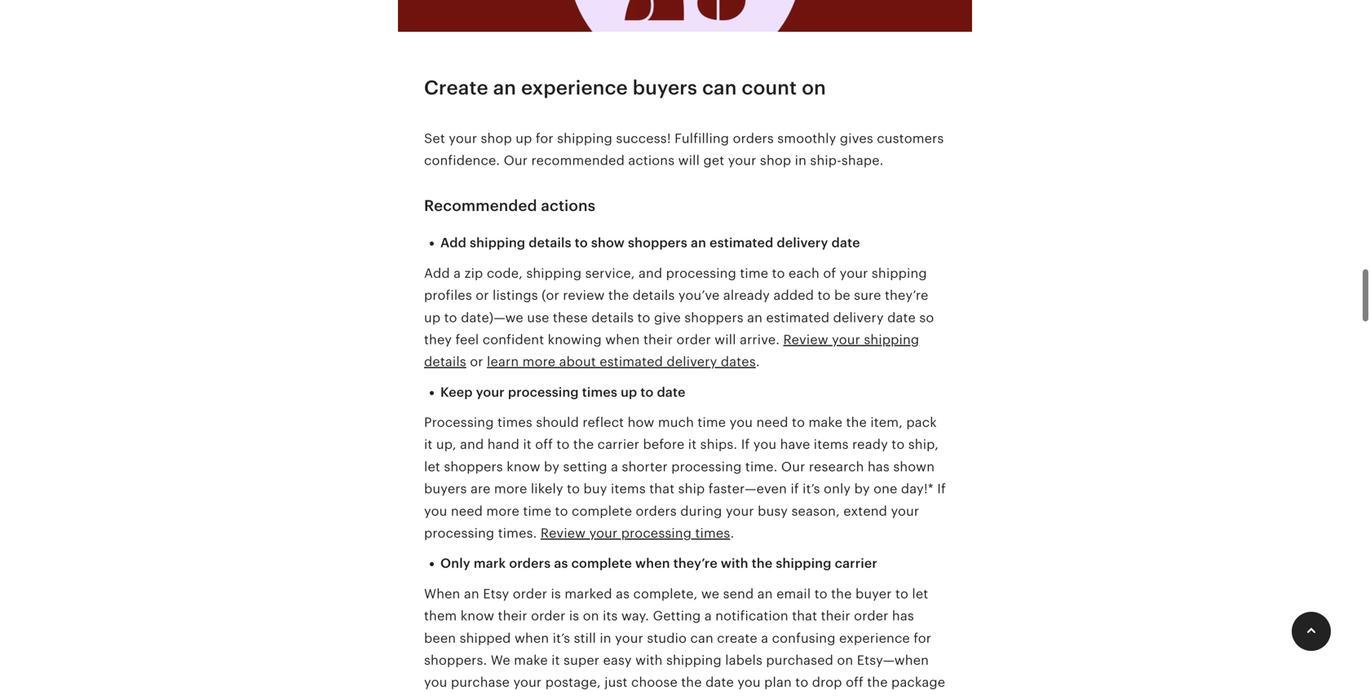 Task type: vqa. For each thing, say whether or not it's contained in the screenshot.
Review corresponding to shipping
yes



Task type: describe. For each thing, give the bounding box(es) containing it.
easy
[[603, 654, 632, 668]]

a down notification
[[761, 632, 769, 646]]

1 vertical spatial by
[[854, 482, 870, 497]]

we
[[701, 587, 720, 602]]

when inside when an etsy order is marked as complete, we send an email to the buyer to let them know their order is on its way. getting a notification that their order has been shipped when it's still in your studio can create a confusing experience for shoppers. we make it super easy with shipping labels purchased on etsy—when you purchase your postage, just choose the date you plan to drop off the pac
[[515, 632, 549, 646]]

ship
[[678, 482, 705, 497]]

your inside review your shipping details
[[832, 333, 860, 347]]

arrive.
[[740, 333, 780, 347]]

ships.
[[700, 438, 738, 452]]

shipping inside set your shop up for shipping success! fulfilling orders smoothly gives customers confidence. our recommended actions will get your shop in ship-shape.
[[557, 131, 613, 146]]

they
[[424, 333, 452, 347]]

times inside processing times should reflect how much time you need to make the item, pack it up, and hand it off to the carrier before it ships. if you have items ready to ship, let shoppers know by setting a shorter processing time. our research has shown buyers are more likely to buy items that ship faster—even if it's only by one day!* if you need more time to complete orders during your busy season, extend your processing times.
[[497, 416, 533, 430]]

it left up,
[[424, 438, 433, 452]]

use
[[527, 311, 549, 325]]

to down should at the bottom left of page
[[557, 438, 570, 452]]

processing up only mark orders as complete when they're with the shipping carrier
[[621, 526, 692, 541]]

actions inside set your shop up for shipping success! fulfilling orders smoothly gives customers confidence. our recommended actions will get your shop in ship-shape.
[[628, 153, 675, 168]]

keep your processing times up to date
[[440, 385, 686, 400]]

your inside "add a zip code, shipping service, and processing time to each of your shipping profiles or listings  (or review the details you've already added to be sure they're up to date)—we use these details to give shoppers an estimated delivery date so they feel confident knowing when their order will arrive."
[[840, 266, 868, 281]]

your down way.
[[615, 632, 643, 646]]

create
[[717, 632, 758, 646]]

you up only
[[424, 504, 447, 519]]

0 horizontal spatial experience
[[521, 77, 628, 99]]

recommended
[[531, 153, 625, 168]]

only
[[440, 557, 470, 571]]

review
[[563, 288, 605, 303]]

0 horizontal spatial they're
[[673, 557, 718, 571]]

2 horizontal spatial their
[[821, 609, 850, 624]]

0 horizontal spatial shop
[[481, 131, 512, 146]]

zip
[[465, 266, 483, 281]]

ship,
[[908, 438, 939, 452]]

should
[[536, 416, 579, 430]]

have
[[780, 438, 810, 452]]

learn
[[487, 355, 519, 370]]

time.
[[745, 460, 778, 475]]

show
[[591, 236, 625, 251]]

an right 'create' at top
[[493, 77, 516, 99]]

during
[[680, 504, 722, 519]]

labels
[[725, 654, 763, 668]]

2 complete from the top
[[571, 557, 632, 571]]

code,
[[487, 266, 523, 281]]

2 vertical spatial estimated
[[600, 355, 663, 370]]

0 horizontal spatial is
[[551, 587, 561, 602]]

up inside set your shop up for shipping success! fulfilling orders smoothly gives customers confidence. our recommended actions will get your shop in ship-shape.
[[516, 131, 532, 146]]

times for review your processing times .
[[695, 526, 730, 541]]

to left be
[[818, 288, 831, 303]]

purchase
[[451, 676, 510, 691]]

date inside when an etsy order is marked as complete, we send an email to the buyer to let them know their order is on its way. getting a notification that their order has been shipped when it's still in your studio can create a confusing experience for shoppers. we make it super easy with shipping labels purchased on etsy—when you purchase your postage, just choose the date you plan to drop off the pac
[[706, 676, 734, 691]]

0 vertical spatial can
[[702, 77, 737, 99]]

it right "hand"
[[523, 438, 532, 452]]

make inside processing times should reflect how much time you need to make the item, pack it up, and hand it off to the carrier before it ships. if you have items ready to ship, let shoppers know by setting a shorter processing time. our research has shown buyers are more likely to buy items that ship faster—even if it's only by one day!* if you need more time to complete orders during your busy season, extend your processing times.
[[809, 416, 843, 430]]

estimated inside "add a zip code, shipping service, and processing time to each of your shipping profiles or listings  (or review the details you've already added to be sure they're up to date)—we use these details to give shoppers an estimated delivery date so they feel confident knowing when their order will arrive."
[[766, 311, 830, 325]]

reflect
[[583, 416, 624, 430]]

or learn more about estimated delivery dates .
[[466, 355, 760, 370]]

for inside set your shop up for shipping success! fulfilling orders smoothly gives customers confidence. our recommended actions will get your shop in ship-shape.
[[536, 131, 554, 146]]

way.
[[621, 609, 649, 624]]

much
[[658, 416, 694, 430]]

buyer
[[856, 587, 892, 602]]

shoppers.
[[424, 654, 487, 668]]

confusing
[[772, 632, 836, 646]]

a inside "add a zip code, shipping service, and processing time to each of your shipping profiles or listings  (or review the details you've already added to be sure they're up to date)—we use these details to give shoppers an estimated delivery date so they feel confident knowing when their order will arrive."
[[454, 266, 461, 281]]

off inside processing times should reflect how much time you need to make the item, pack it up, and hand it off to the carrier before it ships. if you have items ready to ship, let shoppers know by setting a shorter processing time. our research has shown buyers are more likely to buy items that ship faster—even if it's only by one day!* if you need more time to complete orders during your busy season, extend your processing times.
[[535, 438, 553, 452]]

know inside processing times should reflect how much time you need to make the item, pack it up, and hand it off to the carrier before it ships. if you have items ready to ship, let shoppers know by setting a shorter processing time. our research has shown buyers are more likely to buy items that ship faster—even if it's only by one day!* if you need more time to complete orders during your busy season, extend your processing times.
[[507, 460, 540, 475]]

0 horizontal spatial if
[[741, 438, 750, 452]]

our inside set your shop up for shipping success! fulfilling orders smoothly gives customers confidence. our recommended actions will get your shop in ship-shape.
[[504, 153, 528, 168]]

a down we
[[705, 609, 712, 624]]

has inside when an etsy order is marked as complete, we send an email to the buyer to let them know their order is on its way. getting a notification that their order has been shipped when it's still in your studio can create a confusing experience for shoppers. we make it super easy with shipping labels purchased on etsy—when you purchase your postage, just choose the date you plan to drop off the pac
[[892, 609, 914, 624]]

to down purchased at bottom
[[795, 676, 809, 691]]

shipping up email on the right bottom of the page
[[776, 557, 832, 571]]

the down etsy—when
[[867, 676, 888, 691]]

to left each
[[772, 266, 785, 281]]

date up much
[[657, 385, 686, 400]]

get
[[703, 153, 724, 168]]

an up you've
[[691, 236, 706, 251]]

sure
[[854, 288, 881, 303]]

0 horizontal spatial on
[[583, 609, 599, 624]]

1 horizontal spatial delivery
[[777, 236, 828, 251]]

date)—we
[[461, 311, 523, 325]]

about
[[559, 355, 596, 370]]

notification
[[715, 609, 789, 624]]

so
[[919, 311, 934, 325]]

busy
[[758, 504, 788, 519]]

the inside "add a zip code, shipping service, and processing time to each of your shipping profiles or listings  (or review the details you've already added to be sure they're up to date)—we use these details to give shoppers an estimated delivery date so they feel confident knowing when their order will arrive."
[[608, 288, 629, 303]]

when an etsy order is marked as complete, we send an email to the buyer to let them know their order is on its way. getting a notification that their order has been shipped when it's still in your studio can create a confusing experience for shoppers. we make it super easy with shipping labels purchased on etsy—when you purchase your postage, just choose the date you plan to drop off the pac
[[424, 587, 945, 691]]

its
[[603, 609, 618, 624]]

the left the 'buyer'
[[831, 587, 852, 602]]

details up give
[[633, 288, 675, 303]]

review your processing times link
[[541, 526, 730, 541]]

1 vertical spatial more
[[494, 482, 527, 497]]

create
[[424, 77, 488, 99]]

the up send
[[752, 557, 773, 571]]

confidence.
[[424, 153, 500, 168]]

to down item,
[[892, 438, 905, 452]]

review your processing times .
[[541, 526, 734, 541]]

choose
[[631, 676, 678, 691]]

when
[[424, 587, 460, 602]]

your down day!* on the right
[[891, 504, 919, 519]]

postage,
[[545, 676, 601, 691]]

to left give
[[637, 311, 650, 325]]

to down profiles
[[444, 311, 457, 325]]

1 horizontal spatial buyers
[[633, 77, 697, 99]]

1 vertical spatial when
[[635, 557, 670, 571]]

order inside "add a zip code, shipping service, and processing time to each of your shipping profiles or listings  (or review the details you've already added to be sure they're up to date)—we use these details to give shoppers an estimated delivery date so they feel confident knowing when their order will arrive."
[[677, 333, 711, 347]]

0 horizontal spatial delivery
[[667, 355, 717, 370]]

shorter
[[622, 460, 668, 475]]

order down the marked
[[531, 609, 566, 624]]

you've
[[679, 288, 720, 303]]

processing
[[424, 416, 494, 430]]

to up how
[[641, 385, 654, 400]]

0 horizontal spatial their
[[498, 609, 527, 624]]

review for shipping
[[783, 333, 828, 347]]

0 horizontal spatial orders
[[509, 557, 551, 571]]

1 vertical spatial is
[[569, 609, 579, 624]]

the right choose
[[681, 676, 702, 691]]

of
[[823, 266, 836, 281]]

1 horizontal spatial on
[[802, 77, 826, 99]]

to left buy
[[567, 482, 580, 497]]

and inside processing times should reflect how much time you need to make the item, pack it up, and hand it off to the carrier before it ships. if you have items ready to ship, let shoppers know by setting a shorter processing time. our research has shown buyers are more likely to buy items that ship faster—even if it's only by one day!* if you need more time to complete orders during your busy season, extend your processing times.
[[460, 438, 484, 452]]

0 horizontal spatial actions
[[541, 197, 596, 214]]

add for add shipping details to show shoppers an estimated delivery date
[[440, 236, 467, 251]]

your left postage,
[[513, 676, 542, 691]]

feel
[[456, 333, 479, 347]]

details down the review
[[592, 311, 634, 325]]

can inside when an etsy order is marked as complete, we send an email to the buyer to let them know their order is on its way. getting a notification that their order has been shipped when it's still in your studio can create a confusing experience for shoppers. we make it super easy with shipping labels purchased on etsy—when you purchase your postage, just choose the date you plan to drop off the pac
[[690, 632, 714, 646]]

ready
[[852, 438, 888, 452]]

1 horizontal spatial if
[[937, 482, 946, 497]]

mark
[[474, 557, 506, 571]]

your down faster—even
[[726, 504, 754, 519]]

an left the etsy
[[464, 587, 479, 602]]

details up (or
[[529, 236, 571, 251]]

will inside set your shop up for shipping success! fulfilling orders smoothly gives customers confidence. our recommended actions will get your shop in ship-shape.
[[678, 153, 700, 168]]

shipping up code,
[[470, 236, 525, 251]]

0 horizontal spatial time
[[523, 504, 551, 519]]

up inside "add a zip code, shipping service, and processing time to each of your shipping profiles or listings  (or review the details you've already added to be sure they're up to date)—we use these details to give shoppers an estimated delivery date so they feel confident knowing when their order will arrive."
[[424, 311, 441, 325]]

you down labels
[[738, 676, 761, 691]]

getting
[[653, 609, 701, 624]]

learn more about estimated delivery dates link
[[487, 355, 756, 370]]

processing down ships.
[[671, 460, 742, 475]]

off inside when an etsy order is marked as complete, we send an email to the buyer to let them know their order is on its way. getting a notification that their order has been shipped when it's still in your studio can create a confusing experience for shoppers. we make it super easy with shipping labels purchased on etsy—when you purchase your postage, just choose the date you plan to drop off the pac
[[846, 676, 864, 691]]

2 vertical spatial more
[[486, 504, 519, 519]]

date up of
[[832, 236, 860, 251]]

0 vertical spatial need
[[756, 416, 788, 430]]

are
[[471, 482, 491, 497]]

time inside "add a zip code, shipping service, and processing time to each of your shipping profiles or listings  (or review the details you've already added to be sure they're up to date)—we use these details to give shoppers an estimated delivery date so they feel confident knowing when their order will arrive."
[[740, 266, 768, 281]]

as inside when an etsy order is marked as complete, we send an email to the buyer to let them know their order is on its way. getting a notification that their order has been shipped when it's still in your studio can create a confusing experience for shoppers. we make it super easy with shipping labels purchased on etsy—when you purchase your postage, just choose the date you plan to drop off the pac
[[616, 587, 630, 602]]

up,
[[436, 438, 456, 452]]

add a zip code, shipping service, and processing time to each of your shipping profiles or listings  (or review the details you've already added to be sure they're up to date)—we use these details to give shoppers an estimated delivery date so they feel confident knowing when their order will arrive.
[[424, 266, 934, 347]]

create an experience buyers can count on
[[424, 77, 826, 99]]

service,
[[585, 266, 635, 281]]

your up confidence.
[[449, 131, 477, 146]]

1 vertical spatial .
[[730, 526, 734, 541]]

order right the etsy
[[513, 587, 547, 602]]

processing up only
[[424, 526, 495, 541]]

shipping inside review your shipping details
[[864, 333, 919, 347]]

let inside when an etsy order is marked as complete, we send an email to the buyer to let them know their order is on its way. getting a notification that their order has been shipped when it's still in your studio can create a confusing experience for shoppers. we make it super easy with shipping labels purchased on etsy—when you purchase your postage, just choose the date you plan to drop off the pac
[[912, 587, 928, 602]]

them
[[424, 609, 457, 624]]

shipping up (or
[[526, 266, 582, 281]]

you up ships.
[[730, 416, 753, 430]]

to down likely
[[555, 504, 568, 519]]

with inside when an etsy order is marked as complete, we send an email to the buyer to let them know their order is on its way. getting a notification that their order has been shipped when it's still in your studio can create a confusing experience for shoppers. we make it super easy with shipping labels purchased on etsy—when you purchase your postage, just choose the date you plan to drop off the pac
[[635, 654, 663, 668]]

super
[[564, 654, 600, 668]]

shipping up sure
[[872, 266, 927, 281]]

delivery inside "add a zip code, shipping service, and processing time to each of your shipping profiles or listings  (or review the details you've already added to be sure they're up to date)—we use these details to give shoppers an estimated delivery date so they feel confident knowing when their order will arrive."
[[833, 311, 884, 325]]

and inside "add a zip code, shipping service, and processing time to each of your shipping profiles or listings  (or review the details you've already added to be sure they're up to date)—we use these details to give shoppers an estimated delivery date so they feel confident knowing when their order will arrive."
[[639, 266, 662, 281]]

added
[[774, 288, 814, 303]]

buy
[[584, 482, 607, 497]]

processing times should reflect how much time you need to make the item, pack it up, and hand it off to the carrier before it ships. if you have items ready to ship, let shoppers know by setting a shorter processing time. our research has shown buyers are more likely to buy items that ship faster—even if it's only by one day!* if you need more time to complete orders during your busy season, extend your processing times.
[[424, 416, 946, 541]]

extend
[[844, 504, 887, 519]]

smoothly
[[777, 131, 836, 146]]

you up the time.
[[753, 438, 777, 452]]

drop
[[812, 676, 842, 691]]



Task type: locate. For each thing, give the bounding box(es) containing it.
delivery down sure
[[833, 311, 884, 325]]

you
[[730, 416, 753, 430], [753, 438, 777, 452], [424, 504, 447, 519], [424, 676, 447, 691], [738, 676, 761, 691]]

time up ships.
[[698, 416, 726, 430]]

1 horizontal spatial items
[[814, 438, 849, 452]]

add up profiles
[[424, 266, 450, 281]]

your
[[449, 131, 477, 146], [728, 153, 756, 168], [840, 266, 868, 281], [832, 333, 860, 347], [476, 385, 505, 400], [726, 504, 754, 519], [891, 504, 919, 519], [589, 526, 618, 541], [615, 632, 643, 646], [513, 676, 542, 691]]

add
[[440, 236, 467, 251], [424, 266, 450, 281]]

has
[[868, 460, 890, 475], [892, 609, 914, 624]]

on up drop
[[837, 654, 853, 668]]

0 vertical spatial and
[[639, 266, 662, 281]]

date left so
[[887, 311, 916, 325]]

0 vertical spatial complete
[[572, 504, 632, 519]]

times
[[582, 385, 617, 400], [497, 416, 533, 430], [695, 526, 730, 541]]

review down added
[[783, 333, 828, 347]]

let down up,
[[424, 460, 440, 475]]

it's inside when an etsy order is marked as complete, we send an email to the buyer to let them know their order is on its way. getting a notification that their order has been shipped when it's still in your studio can create a confusing experience for shoppers. we make it super easy with shipping labels purchased on etsy—when you purchase your postage, just choose the date you plan to drop off the pac
[[553, 632, 570, 646]]

complete inside processing times should reflect how much time you need to make the item, pack it up, and hand it off to the carrier before it ships. if you have items ready to ship, let shoppers know by setting a shorter processing time. our research has shown buyers are more likely to buy items that ship faster—even if it's only by one day!* if you need more time to complete orders during your busy season, extend your processing times.
[[572, 504, 632, 519]]

your right 'get'
[[728, 153, 756, 168]]

an up arrive.
[[747, 311, 763, 325]]

times up "hand"
[[497, 416, 533, 430]]

orders right fulfilling
[[733, 131, 774, 146]]

0 vertical spatial times
[[582, 385, 617, 400]]

review your shipping details
[[424, 333, 919, 370]]

to up the 'have'
[[792, 416, 805, 430]]

studio
[[647, 632, 687, 646]]

you down shoppers. on the bottom
[[424, 676, 447, 691]]

our inside processing times should reflect how much time you need to make the item, pack it up, and hand it off to the carrier before it ships. if you have items ready to ship, let shoppers know by setting a shorter processing time. our research has shown buyers are more likely to buy items that ship faster—even if it's only by one day!* if you need more time to complete orders during your busy season, extend your processing times.
[[781, 460, 805, 475]]

hand
[[488, 438, 520, 452]]

make inside when an etsy order is marked as complete, we send an email to the buyer to let them know their order is on its way. getting a notification that their order has been shipped when it's still in your studio can create a confusing experience for shoppers. we make it super easy with shipping labels purchased on etsy—when you purchase your postage, just choose the date you plan to drop off the pac
[[514, 654, 548, 668]]

order down the 'buyer'
[[854, 609, 889, 624]]

1 vertical spatial make
[[514, 654, 548, 668]]

2 vertical spatial times
[[695, 526, 730, 541]]

it's inside processing times should reflect how much time you need to make the item, pack it up, and hand it off to the carrier before it ships. if you have items ready to ship, let shoppers know by setting a shorter processing time. our research has shown buyers are more likely to buy items that ship faster—even if it's only by one day!* if you need more time to complete orders during your busy season, extend your processing times.
[[803, 482, 820, 497]]

0 horizontal spatial our
[[504, 153, 528, 168]]

item,
[[871, 416, 903, 430]]

(or
[[542, 288, 559, 303]]

0 vertical spatial as
[[554, 557, 568, 571]]

orders
[[733, 131, 774, 146], [636, 504, 677, 519], [509, 557, 551, 571]]

1 vertical spatial orders
[[636, 504, 677, 519]]

their inside "add a zip code, shipping service, and processing time to each of your shipping profiles or listings  (or review the details you've already added to be sure they're up to date)—we use these details to give shoppers an estimated delivery date so they feel confident knowing when their order will arrive."
[[643, 333, 673, 347]]

their up confusing
[[821, 609, 850, 624]]

shoppers inside "add a zip code, shipping service, and processing time to each of your shipping profiles or listings  (or review the details you've already added to be sure they're up to date)—we use these details to give shoppers an estimated delivery date so they feel confident knowing when their order will arrive."
[[685, 311, 744, 325]]

details inside review your shipping details
[[424, 355, 466, 370]]

with
[[721, 557, 749, 571], [635, 654, 663, 668]]

as up the marked
[[554, 557, 568, 571]]

in
[[795, 153, 807, 168], [600, 632, 611, 646]]

0 vertical spatial it's
[[803, 482, 820, 497]]

to
[[575, 236, 588, 251], [772, 266, 785, 281], [818, 288, 831, 303], [444, 311, 457, 325], [637, 311, 650, 325], [641, 385, 654, 400], [792, 416, 805, 430], [557, 438, 570, 452], [892, 438, 905, 452], [567, 482, 580, 497], [555, 504, 568, 519], [815, 587, 828, 602], [895, 587, 909, 602], [795, 676, 809, 691]]

when up complete,
[[635, 557, 670, 571]]

orders inside processing times should reflect how much time you need to make the item, pack it up, and hand it off to the carrier before it ships. if you have items ready to ship, let shoppers know by setting a shorter processing time. our research has shown buyers are more likely to buy items that ship faster—even if it's only by one day!* if you need more time to complete orders during your busy season, extend your processing times.
[[636, 504, 677, 519]]

1 vertical spatial or
[[470, 355, 483, 370]]

details down 'they'
[[424, 355, 466, 370]]

knowing
[[548, 333, 602, 347]]

to right the 'buyer'
[[895, 587, 909, 602]]

1 vertical spatial they're
[[673, 557, 718, 571]]

ship-
[[810, 153, 842, 168]]

1 horizontal spatial and
[[639, 266, 662, 281]]

0 vertical spatial know
[[507, 460, 540, 475]]

up
[[516, 131, 532, 146], [424, 311, 441, 325], [621, 385, 637, 400]]

1 vertical spatial experience
[[839, 632, 910, 646]]

0 vertical spatial shop
[[481, 131, 512, 146]]

add shipping details to show shoppers an estimated delivery date
[[440, 236, 860, 251]]

delivery up each
[[777, 236, 828, 251]]

make up the 'have'
[[809, 416, 843, 430]]

0 vertical spatial by
[[544, 460, 560, 475]]

know up shipped at bottom left
[[461, 609, 494, 624]]

2 horizontal spatial up
[[621, 385, 637, 400]]

has up one
[[868, 460, 890, 475]]

0 horizontal spatial it's
[[553, 632, 570, 646]]

shoppers
[[628, 236, 688, 251], [685, 311, 744, 325], [444, 460, 503, 475]]

review right times.
[[541, 526, 586, 541]]

orders inside set your shop up for shipping success! fulfilling orders smoothly gives customers confidence. our recommended actions will get your shop in ship-shape.
[[733, 131, 774, 146]]

1 horizontal spatial is
[[569, 609, 579, 624]]

processing up you've
[[666, 266, 736, 281]]

day!*
[[901, 482, 934, 497]]

shop
[[481, 131, 512, 146], [760, 153, 791, 168]]

0 vertical spatial if
[[741, 438, 750, 452]]

will inside "add a zip code, shipping service, and processing time to each of your shipping profiles or listings  (or review the details you've already added to be sure they're up to date)—we use these details to give shoppers an estimated delivery date so they feel confident knowing when their order will arrive."
[[715, 333, 736, 347]]

add up zip
[[440, 236, 467, 251]]

1 horizontal spatial up
[[516, 131, 532, 146]]

likely
[[531, 482, 563, 497]]

1 horizontal spatial our
[[781, 460, 805, 475]]

shipping
[[557, 131, 613, 146], [470, 236, 525, 251], [526, 266, 582, 281], [872, 266, 927, 281], [864, 333, 919, 347], [776, 557, 832, 571], [666, 654, 722, 668]]

times for keep your processing times up to date
[[582, 385, 617, 400]]

if right ships.
[[741, 438, 750, 452]]

is up still
[[569, 609, 579, 624]]

1 vertical spatial estimated
[[766, 311, 830, 325]]

0 vertical spatial for
[[536, 131, 554, 146]]

count
[[742, 77, 797, 99]]

complete
[[572, 504, 632, 519], [571, 557, 632, 571]]

profiles
[[424, 288, 472, 303]]

experience inside when an etsy order is marked as complete, we send an email to the buyer to let them know their order is on its way. getting a notification that their order has been shipped when it's still in your studio can create a confusing experience for shoppers. we make it super easy with shipping labels purchased on etsy—when you purchase your postage, just choose the date you plan to drop off the pac
[[839, 632, 910, 646]]

1 horizontal spatial will
[[715, 333, 736, 347]]

our up the if
[[781, 460, 805, 475]]

2 horizontal spatial time
[[740, 266, 768, 281]]

0 vertical spatial make
[[809, 416, 843, 430]]

fulfilling
[[675, 131, 729, 146]]

1 vertical spatial if
[[937, 482, 946, 497]]

0 horizontal spatial for
[[536, 131, 554, 146]]

that inside processing times should reflect how much time you need to make the item, pack it up, and hand it off to the carrier before it ships. if you have items ready to ship, let shoppers know by setting a shorter processing time. our research has shown buyers are more likely to buy items that ship faster—even if it's only by one day!* if you need more time to complete orders during your busy season, extend your processing times.
[[649, 482, 675, 497]]

been
[[424, 632, 456, 646]]

their down give
[[643, 333, 673, 347]]

0 horizontal spatial make
[[514, 654, 548, 668]]

1 horizontal spatial let
[[912, 587, 928, 602]]

more up times.
[[486, 504, 519, 519]]

1 horizontal spatial has
[[892, 609, 914, 624]]

in inside set your shop up for shipping success! fulfilling orders smoothly gives customers confidence. our recommended actions will get your shop in ship-shape.
[[795, 153, 807, 168]]

faster—even
[[709, 482, 787, 497]]

estimated
[[710, 236, 774, 251], [766, 311, 830, 325], [600, 355, 663, 370]]

1 vertical spatial it's
[[553, 632, 570, 646]]

1 vertical spatial items
[[611, 482, 646, 497]]

by up likely
[[544, 460, 560, 475]]

if right day!* on the right
[[937, 482, 946, 497]]

1 horizontal spatial as
[[616, 587, 630, 602]]

add for add a zip code, shipping service, and processing time to each of your shipping profiles or listings  (or review the details you've already added to be sure they're up to date)—we use these details to give shoppers an estimated delivery date so they feel confident knowing when their order will arrive.
[[424, 266, 450, 281]]

0 vertical spatial let
[[424, 460, 440, 475]]

an inside "add a zip code, shipping service, and processing time to each of your shipping profiles or listings  (or review the details you've already added to be sure they're up to date)—we use these details to give shoppers an estimated delivery date so they feel confident knowing when their order will arrive."
[[747, 311, 763, 325]]

times.
[[498, 526, 537, 541]]

purchased
[[766, 654, 834, 668]]

times down the during
[[695, 526, 730, 541]]

these
[[553, 311, 588, 325]]

1 vertical spatial will
[[715, 333, 736, 347]]

a inside processing times should reflect how much time you need to make the item, pack it up, and hand it off to the carrier before it ships. if you have items ready to ship, let shoppers know by setting a shorter processing time. our research has shown buyers are more likely to buy items that ship faster—even if it's only by one day!* if you need more time to complete orders during your busy season, extend your processing times.
[[611, 460, 618, 475]]

1 vertical spatial our
[[781, 460, 805, 475]]

0 vertical spatial off
[[535, 438, 553, 452]]

buyers up success!
[[633, 77, 697, 99]]

has up etsy—when
[[892, 609, 914, 624]]

complete up the marked
[[571, 557, 632, 571]]

complete,
[[633, 587, 698, 602]]

how
[[628, 416, 654, 430]]

2 vertical spatial when
[[515, 632, 549, 646]]

0 vertical spatial more
[[523, 355, 556, 370]]

the up "ready"
[[846, 416, 867, 430]]

2 vertical spatial on
[[837, 654, 853, 668]]

an up notification
[[757, 587, 773, 602]]

recommended actions
[[424, 197, 596, 214]]

or down zip
[[476, 288, 489, 303]]

0 vertical spatial that
[[649, 482, 675, 497]]

0 vertical spatial our
[[504, 153, 528, 168]]

it left ships.
[[688, 438, 697, 452]]

when right shipped at bottom left
[[515, 632, 549, 646]]

in inside when an etsy order is marked as complete, we send an email to the buyer to let them know their order is on its way. getting a notification that their order has been shipped when it's still in your studio can create a confusing experience for shoppers. we make it super easy with shipping labels purchased on etsy—when you purchase your postage, just choose the date you plan to drop off the pac
[[600, 632, 611, 646]]

let
[[424, 460, 440, 475], [912, 587, 928, 602]]

2 vertical spatial orders
[[509, 557, 551, 571]]

for
[[536, 131, 554, 146], [914, 632, 932, 646]]

know down "hand"
[[507, 460, 540, 475]]

experience up recommended on the left of page
[[521, 77, 628, 99]]

estimated down added
[[766, 311, 830, 325]]

date
[[832, 236, 860, 251], [887, 311, 916, 325], [657, 385, 686, 400], [706, 676, 734, 691]]

when inside "add a zip code, shipping service, and processing time to each of your shipping profiles or listings  (or review the details you've already added to be sure they're up to date)—we use these details to give shoppers an estimated delivery date so they feel confident knowing when their order will arrive."
[[605, 333, 640, 347]]

it inside when an etsy order is marked as complete, we send an email to the buyer to let them know their order is on its way. getting a notification that their order has been shipped when it's still in your studio can create a confusing experience for shoppers. we make it super easy with shipping labels purchased on etsy—when you purchase your postage, just choose the date you plan to drop off the pac
[[551, 654, 560, 668]]

experience
[[521, 77, 628, 99], [839, 632, 910, 646]]

know inside when an etsy order is marked as complete, we send an email to the buyer to let them know their order is on its way. getting a notification that their order has been shipped when it's still in your studio can create a confusing experience for shoppers. we make it super easy with shipping labels purchased on etsy—when you purchase your postage, just choose the date you plan to drop off the pac
[[461, 609, 494, 624]]

to right email on the right bottom of the page
[[815, 587, 828, 602]]

your down learn
[[476, 385, 505, 400]]

0 horizontal spatial as
[[554, 557, 568, 571]]

need down are
[[451, 504, 483, 519]]

1 vertical spatial need
[[451, 504, 483, 519]]

shoppers right "show" at the top left of the page
[[628, 236, 688, 251]]

2 horizontal spatial delivery
[[833, 311, 884, 325]]

on
[[802, 77, 826, 99], [583, 609, 599, 624], [837, 654, 853, 668]]

or down feel
[[470, 355, 483, 370]]

carrier
[[598, 438, 640, 452], [835, 557, 878, 571]]

0 vertical spatial with
[[721, 557, 749, 571]]

can left count
[[702, 77, 737, 99]]

etsy—when
[[857, 654, 929, 668]]

1 vertical spatial as
[[616, 587, 630, 602]]

0 vertical spatial orders
[[733, 131, 774, 146]]

review inside review your shipping details
[[783, 333, 828, 347]]

email
[[777, 587, 811, 602]]

that inside when an etsy order is marked as complete, we send an email to the buyer to let them know their order is on its way. getting a notification that their order has been shipped when it's still in your studio can create a confusing experience for shoppers. we make it super easy with shipping labels purchased on etsy—when you purchase your postage, just choose the date you plan to drop off the pac
[[792, 609, 817, 624]]

can down getting
[[690, 632, 714, 646]]

will left 'get'
[[678, 153, 700, 168]]

2 vertical spatial shoppers
[[444, 460, 503, 475]]

0 vertical spatial experience
[[521, 77, 628, 99]]

1 complete from the top
[[572, 504, 632, 519]]

already
[[723, 288, 770, 303]]

1 horizontal spatial need
[[756, 416, 788, 430]]

up up recommended on the left of page
[[516, 131, 532, 146]]

1 vertical spatial review
[[541, 526, 586, 541]]

for up etsy—when
[[914, 632, 932, 646]]

still
[[574, 632, 596, 646]]

that down shorter
[[649, 482, 675, 497]]

marked
[[565, 587, 612, 602]]

if
[[791, 482, 799, 497]]

it
[[424, 438, 433, 452], [523, 438, 532, 452], [688, 438, 697, 452], [551, 654, 560, 668]]

0 vertical spatial they're
[[885, 288, 929, 303]]

gives
[[840, 131, 873, 146]]

with up choose
[[635, 654, 663, 668]]

actions down success!
[[628, 153, 675, 168]]

they're up we
[[673, 557, 718, 571]]

1 vertical spatial actions
[[541, 197, 596, 214]]

complete down buy
[[572, 504, 632, 519]]

our up recommended actions
[[504, 153, 528, 168]]

0 horizontal spatial by
[[544, 460, 560, 475]]

add inside "add a zip code, shipping service, and processing time to each of your shipping profiles or listings  (or review the details you've already added to be sure they're up to date)—we use these details to give shoppers an estimated delivery date so they feel confident knowing when their order will arrive."
[[424, 266, 450, 281]]

0 horizontal spatial let
[[424, 460, 440, 475]]

1 horizontal spatial know
[[507, 460, 540, 475]]

. down faster—even
[[730, 526, 734, 541]]

1 vertical spatial that
[[792, 609, 817, 624]]

each
[[789, 266, 820, 281]]

0 vertical spatial items
[[814, 438, 849, 452]]

0 horizontal spatial items
[[611, 482, 646, 497]]

research
[[809, 460, 864, 475]]

processing up should at the bottom left of page
[[508, 385, 579, 400]]

0 horizontal spatial and
[[460, 438, 484, 452]]

0 horizontal spatial with
[[635, 654, 663, 668]]

and down "add shipping details to show shoppers an estimated delivery date"
[[639, 266, 662, 281]]

1 horizontal spatial time
[[698, 416, 726, 430]]

0 horizontal spatial will
[[678, 153, 700, 168]]

know
[[507, 460, 540, 475], [461, 609, 494, 624]]

review for processing
[[541, 526, 586, 541]]

can
[[702, 77, 737, 99], [690, 632, 714, 646]]

1 vertical spatial carrier
[[835, 557, 878, 571]]

1 horizontal spatial with
[[721, 557, 749, 571]]

1 horizontal spatial that
[[792, 609, 817, 624]]

let right the 'buyer'
[[912, 587, 928, 602]]

0 horizontal spatial carrier
[[598, 438, 640, 452]]

pack
[[906, 416, 937, 430]]

confident
[[483, 333, 544, 347]]

date inside "add a zip code, shipping service, and processing time to each of your shipping profiles or listings  (or review the details you've already added to be sure they're up to date)—we use these details to give shoppers an estimated delivery date so they feel confident knowing when their order will arrive."
[[887, 311, 916, 325]]

a
[[454, 266, 461, 281], [611, 460, 618, 475], [705, 609, 712, 624], [761, 632, 769, 646]]

in right still
[[600, 632, 611, 646]]

1 vertical spatial time
[[698, 416, 726, 430]]

1 horizontal spatial carrier
[[835, 557, 878, 571]]

buyers left are
[[424, 482, 467, 497]]

0 vertical spatial add
[[440, 236, 467, 251]]

before
[[643, 438, 685, 452]]

is left the marked
[[551, 587, 561, 602]]

. down arrive.
[[756, 355, 760, 370]]

carrier inside processing times should reflect how much time you need to make the item, pack it up, and hand it off to the carrier before it ships. if you have items ready to ship, let shoppers know by setting a shorter processing time. our research has shown buyers are more likely to buy items that ship faster—even if it's only by one day!* if you need more time to complete orders during your busy season, extend your processing times.
[[598, 438, 640, 452]]

in down smoothly
[[795, 153, 807, 168]]

1 horizontal spatial for
[[914, 632, 932, 646]]

1 vertical spatial shop
[[760, 153, 791, 168]]

0 vertical spatial delivery
[[777, 236, 828, 251]]

times up reflect
[[582, 385, 617, 400]]

orders down times.
[[509, 557, 551, 571]]

give
[[654, 311, 681, 325]]

carrier up the 'buyer'
[[835, 557, 878, 571]]

your down buy
[[589, 526, 618, 541]]

will up dates
[[715, 333, 736, 347]]

the up setting
[[573, 438, 594, 452]]

only
[[824, 482, 851, 497]]

actions down recommended on the left of page
[[541, 197, 596, 214]]

one
[[874, 482, 898, 497]]

need
[[756, 416, 788, 430], [451, 504, 483, 519]]

shown
[[893, 460, 935, 475]]

on right count
[[802, 77, 826, 99]]

shipping down sure
[[864, 333, 919, 347]]

experience up etsy—when
[[839, 632, 910, 646]]

season,
[[792, 504, 840, 519]]

processing inside "add a zip code, shipping service, and processing time to each of your shipping profiles or listings  (or review the details you've already added to be sure they're up to date)—we use these details to give shoppers an estimated delivery date so they feel confident knowing when their order will arrive."
[[666, 266, 736, 281]]

1 vertical spatial on
[[583, 609, 599, 624]]

0 vertical spatial estimated
[[710, 236, 774, 251]]

has inside processing times should reflect how much time you need to make the item, pack it up, and hand it off to the carrier before it ships. if you have items ready to ship, let shoppers know by setting a shorter processing time. our research has shown buyers are more likely to buy items that ship faster—even if it's only by one day!* if you need more time to complete orders during your busy season, extend your processing times.
[[868, 460, 890, 475]]

keep
[[440, 385, 473, 400]]

1 horizontal spatial .
[[756, 355, 760, 370]]

let inside processing times should reflect how much time you need to make the item, pack it up, and hand it off to the carrier before it ships. if you have items ready to ship, let shoppers know by setting a shorter processing time. our research has shown buyers are more likely to buy items that ship faster—even if it's only by one day!* if you need more time to complete orders during your busy season, extend your processing times.
[[424, 460, 440, 475]]

send
[[723, 587, 754, 602]]

they're inside "add a zip code, shipping service, and processing time to each of your shipping profiles or listings  (or review the details you've already added to be sure they're up to date)—we use these details to give shoppers an estimated delivery date so they feel confident knowing when their order will arrive."
[[885, 288, 929, 303]]

carrier down reflect
[[598, 438, 640, 452]]

0 horizontal spatial buyers
[[424, 482, 467, 497]]

is
[[551, 587, 561, 602], [569, 609, 579, 624]]

1 horizontal spatial times
[[582, 385, 617, 400]]

shipped
[[460, 632, 511, 646]]

shipping down studio
[[666, 654, 722, 668]]

setting
[[563, 460, 607, 475]]

it's right the if
[[803, 482, 820, 497]]

only mark orders as complete when they're with the shipping carrier
[[440, 557, 878, 571]]

1 horizontal spatial review
[[783, 333, 828, 347]]

recommended
[[424, 197, 537, 214]]

with up send
[[721, 557, 749, 571]]

1 vertical spatial up
[[424, 311, 441, 325]]

1 horizontal spatial orders
[[636, 504, 677, 519]]

1 vertical spatial for
[[914, 632, 932, 646]]

customers
[[877, 131, 944, 146]]

and
[[639, 266, 662, 281], [460, 438, 484, 452]]

for inside when an etsy order is marked as complete, we send an email to the buyer to let them know their order is on its way. getting a notification that their order has been shipped when it's still in your studio can create a confusing experience for shoppers. we make it super easy with shipping labels purchased on etsy—when you purchase your postage, just choose the date you plan to drop off the pac
[[914, 632, 932, 646]]

be
[[834, 288, 850, 303]]

buyers inside processing times should reflect how much time you need to make the item, pack it up, and hand it off to the carrier before it ships. if you have items ready to ship, let shoppers know by setting a shorter processing time. our research has shown buyers are more likely to buy items that ship faster—even if it's only by one day!* if you need more time to complete orders during your busy season, extend your processing times.
[[424, 482, 467, 497]]

to left "show" at the top left of the page
[[575, 236, 588, 251]]

shipping inside when an etsy order is marked as complete, we send an email to the buyer to let them know their order is on its way. getting a notification that their order has been shipped when it's still in your studio can create a confusing experience for shoppers. we make it super easy with shipping labels purchased on etsy—when you purchase your postage, just choose the date you plan to drop off the pac
[[666, 654, 722, 668]]

or
[[476, 288, 489, 303], [470, 355, 483, 370]]

0 horizontal spatial review
[[541, 526, 586, 541]]

shoppers inside processing times should reflect how much time you need to make the item, pack it up, and hand it off to the carrier before it ships. if you have items ready to ship, let shoppers know by setting a shorter processing time. our research has shown buyers are more likely to buy items that ship faster—even if it's only by one day!* if you need more time to complete orders during your busy season, extend your processing times.
[[444, 460, 503, 475]]

0 vertical spatial shoppers
[[628, 236, 688, 251]]

or inside "add a zip code, shipping service, and processing time to each of your shipping profiles or listings  (or review the details you've already added to be sure they're up to date)—we use these details to give shoppers an estimated delivery date so they feel confident knowing when their order will arrive."
[[476, 288, 489, 303]]

items down shorter
[[611, 482, 646, 497]]

we
[[491, 654, 510, 668]]



